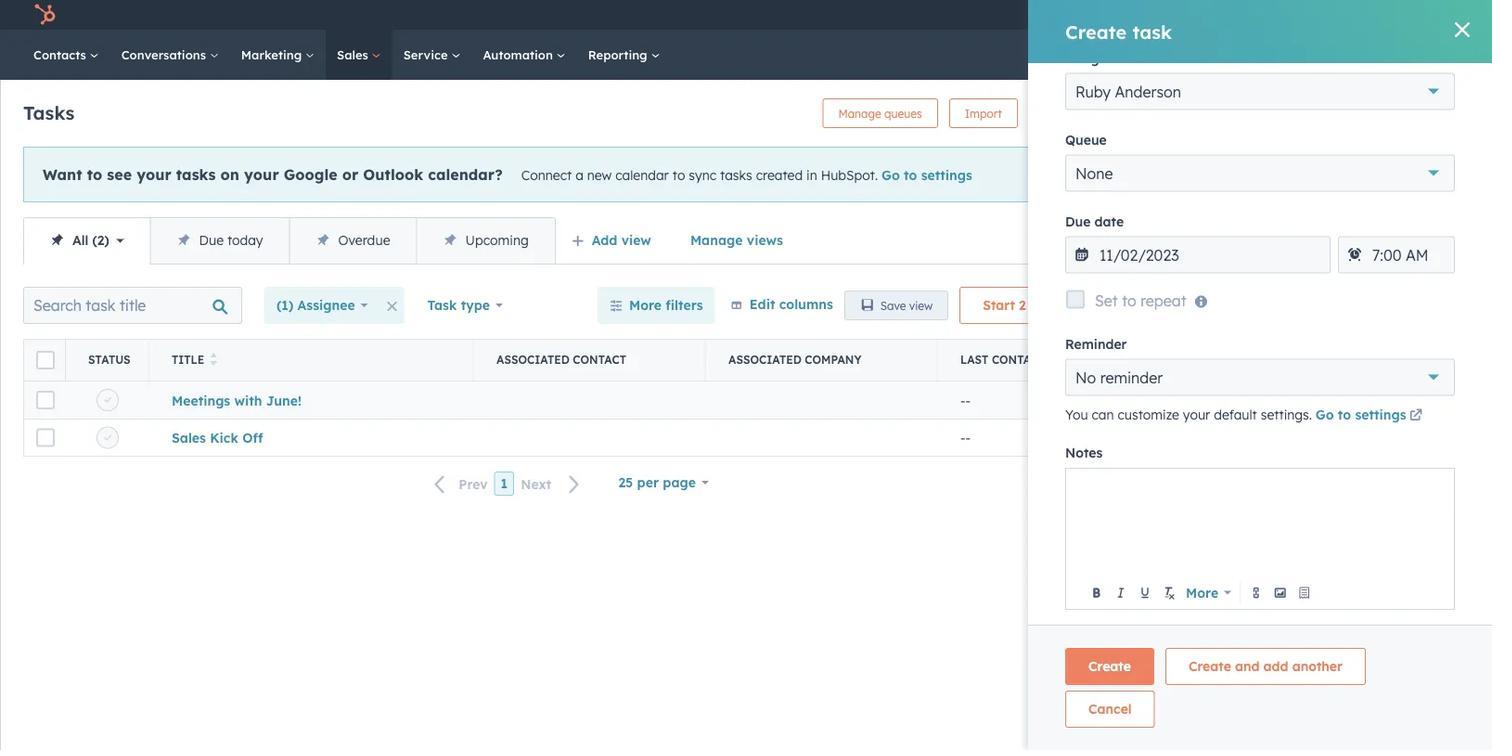 Task type: vqa. For each thing, say whether or not it's contained in the screenshot.


Task type: locate. For each thing, give the bounding box(es) containing it.
0 vertical spatial can
[[1092, 406, 1115, 422]]

or
[[342, 165, 359, 183]]

1 horizontal spatial view
[[910, 298, 933, 312]]

tasks up due today link
[[176, 165, 216, 183]]

1 horizontal spatial go
[[1316, 406, 1335, 422]]

manage left views
[[691, 232, 743, 248]]

2 press to sort. image from the left
[[1067, 353, 1074, 366]]

on left top
[[1281, 446, 1296, 462]]

create task up queue
[[1045, 106, 1106, 120]]

pagination navigation
[[424, 472, 592, 496]]

assigned
[[1066, 50, 1124, 66]]

2 horizontal spatial tasks
[[1030, 297, 1064, 313]]

in inside now you can stay on top of your daily work, keep track of your schedule, and manage your leads all in one place.
[[1468, 468, 1479, 484]]

go right hubspot.
[[882, 167, 900, 183]]

upgrade image
[[1103, 8, 1119, 25]]

new
[[587, 167, 612, 183]]

service
[[404, 47, 452, 62]]

1 horizontal spatial sales
[[337, 47, 372, 62]]

go right settings.
[[1316, 406, 1335, 422]]

1 horizontal spatial manage
[[839, 106, 882, 120]]

sales for sales kick off
[[172, 430, 206, 446]]

menu
[[1101, 0, 1471, 30]]

connect
[[522, 167, 572, 183]]

sales for sales
[[337, 47, 372, 62]]

task down ruby
[[1083, 106, 1106, 120]]

in right created
[[807, 167, 818, 183]]

associated company column header
[[707, 340, 939, 381]]

0 vertical spatial settings
[[922, 167, 973, 183]]

outlook
[[363, 165, 424, 183]]

notifications image
[[1325, 8, 1341, 25]]

1 horizontal spatial 2
[[1019, 297, 1027, 313]]

0 vertical spatial --
[[961, 392, 971, 408]]

1 press to sort. image from the left
[[210, 353, 217, 366]]

1 horizontal spatial associated
[[729, 353, 802, 367]]

2 right all
[[97, 232, 104, 248]]

all
[[72, 232, 89, 248]]

can inside now you can stay on top of your daily work, keep track of your schedule, and manage your leads all in one place.
[[1225, 446, 1248, 462]]

create
[[1066, 20, 1127, 43], [1045, 106, 1080, 120], [1089, 658, 1132, 675], [1189, 658, 1232, 675]]

to right settings.
[[1339, 406, 1352, 422]]

edit left the columns
[[750, 296, 776, 312]]

sales left kick
[[172, 430, 206, 446]]

--
[[961, 392, 971, 408], [961, 430, 971, 446]]

create left 'add'
[[1189, 658, 1232, 675]]

(
[[92, 232, 97, 248]]

0 horizontal spatial settings
[[922, 167, 973, 183]]

2 inside navigation
[[97, 232, 104, 248]]

been
[[1296, 140, 1333, 159]]

1 -- from the top
[[961, 392, 971, 408]]

edit link
[[452, 400, 497, 424]]

this panel has been replaced by the prospecting workspace
[[1184, 140, 1453, 177]]

)
[[104, 232, 109, 248]]

create inside create and add another button
[[1189, 658, 1232, 675]]

with
[[234, 392, 262, 408]]

sales kick off button
[[172, 430, 263, 446]]

manage views
[[691, 232, 783, 248]]

press to sort. image for last contacted
[[1067, 353, 1074, 366]]

0 vertical spatial due
[[1066, 213, 1091, 229]]

notes
[[1066, 445, 1103, 461]]

queues
[[885, 106, 923, 120]]

view right save at the top right of the page
[[910, 298, 933, 312]]

1 vertical spatial create task
[[1045, 106, 1106, 120]]

0 horizontal spatial 2
[[97, 232, 104, 248]]

close image
[[1456, 22, 1471, 37], [1087, 170, 1098, 181]]

due
[[1066, 213, 1091, 229], [199, 232, 224, 248]]

0 horizontal spatial view
[[622, 232, 652, 248]]

default
[[1215, 406, 1258, 422]]

1 horizontal spatial press to sort. element
[[1067, 353, 1074, 368]]

0 horizontal spatial manage
[[691, 232, 743, 248]]

1 vertical spatial sales
[[172, 430, 206, 446]]

press to sort. image down reminder
[[1067, 353, 1074, 366]]

task left calling icon
[[1133, 20, 1173, 43]]

1 horizontal spatial close image
[[1456, 22, 1471, 37]]

HH:MM text field
[[1339, 236, 1456, 273]]

1 vertical spatial close image
[[1087, 170, 1098, 181]]

due for due date
[[1066, 213, 1091, 229]]

view inside button
[[910, 298, 933, 312]]

start 2 tasks button
[[960, 287, 1107, 324]]

today
[[227, 232, 263, 248]]

self made
[[1384, 7, 1441, 22]]

go
[[882, 167, 900, 183], [1316, 406, 1335, 422]]

can right you
[[1225, 446, 1248, 462]]

2 -- from the top
[[961, 430, 971, 446]]

to right set
[[1123, 291, 1137, 309]]

task inside banner
[[1083, 106, 1106, 120]]

edit inside button
[[750, 296, 776, 312]]

1 vertical spatial settings
[[1356, 406, 1407, 422]]

due today link
[[150, 218, 289, 264]]

edit
[[750, 296, 776, 312], [464, 405, 485, 419]]

navigation
[[23, 217, 556, 265]]

on up the due today at left top
[[221, 165, 240, 183]]

self
[[1384, 7, 1405, 22]]

you
[[1066, 406, 1089, 422]]

0 vertical spatial go to settings link
[[882, 167, 973, 183]]

0 vertical spatial go
[[882, 167, 900, 183]]

manage for manage views
[[691, 232, 743, 248]]

create button
[[1066, 648, 1155, 685]]

0 horizontal spatial and
[[1236, 658, 1260, 675]]

1 vertical spatial and
[[1236, 658, 1260, 675]]

0 horizontal spatial close image
[[1087, 170, 1098, 181]]

view
[[622, 232, 652, 248], [910, 298, 933, 312]]

edit columns button
[[730, 293, 834, 317]]

Due date text field
[[1066, 236, 1331, 273]]

assigned to
[[1066, 50, 1141, 66]]

and
[[1302, 468, 1325, 484], [1236, 658, 1260, 675]]

tasks banner
[[23, 93, 1122, 128]]

created
[[756, 167, 803, 183]]

due left date
[[1066, 213, 1091, 229]]

Search HubSpot search field
[[1232, 39, 1459, 71]]

last contacted
[[961, 353, 1061, 367]]

2 right start
[[1019, 297, 1027, 313]]

all ( 2 )
[[72, 232, 109, 248]]

column header
[[24, 340, 66, 381]]

and left 'add'
[[1236, 658, 1260, 675]]

0 horizontal spatial press to sort. element
[[210, 353, 217, 368]]

press to sort. element right title
[[210, 353, 217, 368]]

0 horizontal spatial in
[[807, 167, 818, 183]]

status column header
[[66, 340, 149, 381]]

2 press to sort. element from the left
[[1067, 353, 1074, 368]]

go to settings link up the daily
[[1316, 405, 1427, 427]]

link opens in a new window image
[[1410, 405, 1423, 427], [1410, 409, 1423, 422]]

meetings
[[172, 392, 230, 408]]

0 vertical spatial on
[[221, 165, 240, 183]]

task status: not completed image
[[104, 397, 111, 404]]

create inside "create task" link
[[1045, 106, 1080, 120]]

1 vertical spatial edit
[[464, 405, 485, 419]]

0 horizontal spatial go to settings link
[[882, 167, 973, 183]]

another
[[1293, 658, 1343, 675]]

your up the manage
[[1340, 446, 1368, 462]]

of
[[1324, 446, 1337, 462], [1194, 468, 1206, 484]]

can right 'you'
[[1092, 406, 1115, 422]]

marketplaces button
[[1212, 0, 1251, 30]]

menu containing self made
[[1101, 0, 1471, 30]]

1 horizontal spatial in
[[1468, 468, 1479, 484]]

associated up "history"
[[497, 353, 570, 367]]

press to sort. element down reminder
[[1067, 353, 1074, 368]]

0 horizontal spatial associated
[[497, 353, 570, 367]]

1 horizontal spatial of
[[1324, 446, 1337, 462]]

more for more
[[1187, 584, 1219, 601]]

see
[[107, 165, 132, 183]]

1 vertical spatial task
[[1083, 106, 1106, 120]]

1 associated from the left
[[497, 353, 570, 367]]

associated for associated contact
[[497, 353, 570, 367]]

1 press to sort. element from the left
[[210, 353, 217, 368]]

close image up search image
[[1456, 22, 1471, 37]]

settings down import link
[[922, 167, 973, 183]]

1 vertical spatial --
[[961, 430, 971, 446]]

0 vertical spatial and
[[1302, 468, 1325, 484]]

0 horizontal spatial go
[[882, 167, 900, 183]]

more filters link
[[598, 287, 716, 324]]

create up cancel
[[1089, 658, 1132, 675]]

1 vertical spatial view
[[910, 298, 933, 312]]

customize
[[1118, 406, 1180, 422]]

help image
[[1262, 8, 1279, 25]]

create task
[[1066, 20, 1173, 43], [1045, 106, 1106, 120]]

create up queue
[[1045, 106, 1080, 120]]

1 horizontal spatial and
[[1302, 468, 1325, 484]]

0 horizontal spatial more
[[629, 297, 662, 313]]

task type
[[428, 297, 490, 313]]

manage inside "tasks" banner
[[839, 106, 882, 120]]

repeat
[[1141, 291, 1187, 309]]

-- for task status: not completed icon
[[961, 392, 971, 408]]

of down you
[[1194, 468, 1206, 484]]

1 horizontal spatial due
[[1066, 213, 1091, 229]]

0 horizontal spatial press to sort. image
[[210, 353, 217, 366]]

your left default on the bottom
[[1184, 406, 1211, 422]]

tasks inside button
[[1030, 297, 1064, 313]]

go to settings link down queues
[[882, 167, 973, 183]]

press to sort. image
[[210, 353, 217, 366], [1067, 353, 1074, 366]]

view inside popup button
[[622, 232, 652, 248]]

to up ruby anderson
[[1128, 50, 1141, 66]]

1 vertical spatial on
[[1281, 446, 1296, 462]]

settings.
[[1261, 406, 1313, 422]]

edit left "history"
[[464, 405, 485, 419]]

leads
[[1414, 468, 1447, 484]]

now
[[1168, 446, 1195, 462]]

assignee
[[298, 297, 355, 313]]

0 horizontal spatial tasks
[[176, 165, 216, 183]]

marketing
[[241, 47, 305, 62]]

0 vertical spatial sales
[[337, 47, 372, 62]]

1 vertical spatial in
[[1468, 468, 1479, 484]]

0 horizontal spatial on
[[221, 165, 240, 183]]

more button
[[1183, 580, 1236, 606]]

status
[[88, 353, 131, 367]]

you
[[1199, 446, 1221, 462]]

history link
[[508, 400, 570, 424]]

2 inside button
[[1019, 297, 1027, 313]]

cancel button
[[1066, 691, 1156, 728]]

more inside popup button
[[1187, 584, 1219, 601]]

1 vertical spatial manage
[[691, 232, 743, 248]]

to left see
[[87, 165, 102, 183]]

press to sort. image right title
[[210, 353, 217, 366]]

add
[[592, 232, 618, 248]]

associated inside column header
[[729, 353, 802, 367]]

start 2 tasks
[[983, 297, 1064, 313]]

0 horizontal spatial sales
[[172, 430, 206, 446]]

tasks right sync
[[720, 167, 753, 183]]

1 horizontal spatial edit
[[750, 296, 776, 312]]

0 horizontal spatial task
[[1083, 106, 1106, 120]]

sales left service at the left of page
[[337, 47, 372, 62]]

by
[[1406, 140, 1425, 159]]

manage left queues
[[839, 106, 882, 120]]

view right the "add"
[[622, 232, 652, 248]]

your
[[137, 165, 171, 183], [244, 165, 279, 183], [1184, 406, 1211, 422], [1340, 446, 1368, 462], [1210, 468, 1237, 484], [1383, 468, 1411, 484]]

1 horizontal spatial press to sort. image
[[1067, 353, 1074, 366]]

go to settings link for you can customize your default settings.
[[1316, 405, 1427, 427]]

go to settings link for connect a new calendar to sync tasks created in hubspot.
[[882, 167, 973, 183]]

of right top
[[1324, 446, 1337, 462]]

task
[[428, 297, 457, 313]]

0 vertical spatial more
[[629, 297, 662, 313]]

view for add view
[[622, 232, 652, 248]]

0 vertical spatial of
[[1324, 446, 1337, 462]]

calling icon button
[[1177, 3, 1209, 27]]

0 vertical spatial manage
[[839, 106, 882, 120]]

tasks
[[23, 101, 75, 124]]

1 horizontal spatial go to settings link
[[1316, 405, 1427, 427]]

and down top
[[1302, 468, 1325, 484]]

settings up the daily
[[1356, 406, 1407, 422]]

self made button
[[1352, 0, 1469, 30]]

25 per page button
[[607, 464, 721, 501]]

press to sort. image for title
[[210, 353, 217, 366]]

to for assigned
[[1128, 50, 1141, 66]]

1 vertical spatial 2
[[1019, 297, 1027, 313]]

associated inside column header
[[497, 353, 570, 367]]

help button
[[1255, 0, 1287, 30]]

1 vertical spatial due
[[199, 232, 224, 248]]

0 vertical spatial 2
[[97, 232, 104, 248]]

page
[[663, 474, 696, 491]]

no
[[1076, 368, 1097, 387]]

0 horizontal spatial of
[[1194, 468, 1206, 484]]

0 horizontal spatial edit
[[464, 405, 485, 419]]

task status: not completed image
[[104, 435, 111, 442]]

1 horizontal spatial can
[[1225, 446, 1248, 462]]

more filters
[[629, 297, 704, 313]]

1 vertical spatial can
[[1225, 446, 1248, 462]]

in right all
[[1468, 468, 1479, 484]]

go inside go to settings link
[[1316, 406, 1335, 422]]

set
[[1096, 291, 1118, 309]]

add
[[1264, 658, 1289, 675]]

2 associated from the left
[[729, 353, 802, 367]]

1 horizontal spatial on
[[1281, 446, 1296, 462]]

0 vertical spatial task
[[1133, 20, 1173, 43]]

due left today
[[199, 232, 224, 248]]

1 vertical spatial more
[[1187, 584, 1219, 601]]

google
[[284, 165, 338, 183]]

1 vertical spatial go to settings link
[[1316, 405, 1427, 427]]

press to sort. element
[[210, 353, 217, 368], [1067, 353, 1074, 368]]

create task up assigned to
[[1066, 20, 1173, 43]]

1 horizontal spatial settings
[[1356, 406, 1407, 422]]

overdue
[[338, 232, 390, 248]]

next
[[521, 476, 552, 492]]

associated contact column header
[[474, 340, 707, 381]]

sync
[[689, 167, 717, 183]]

0 vertical spatial in
[[807, 167, 818, 183]]

close image down queue
[[1087, 170, 1098, 181]]

tasks right start
[[1030, 297, 1064, 313]]

and inside now you can stay on top of your daily work, keep track of your schedule, and manage your leads all in one place.
[[1302, 468, 1325, 484]]

1 vertical spatial go
[[1316, 406, 1335, 422]]

import
[[965, 106, 1003, 120]]

associated down edit columns button
[[729, 353, 802, 367]]

25
[[619, 474, 633, 491]]

go to settings link inside want to see your tasks on your google or outlook calendar? alert
[[882, 167, 973, 183]]

on inside now you can stay on top of your daily work, keep track of your schedule, and manage your leads all in one place.
[[1281, 446, 1296, 462]]

queue
[[1066, 131, 1107, 147]]

0 horizontal spatial due
[[199, 232, 224, 248]]

1 horizontal spatial more
[[1187, 584, 1219, 601]]

0 vertical spatial view
[[622, 232, 652, 248]]

0 vertical spatial edit
[[750, 296, 776, 312]]



Task type: describe. For each thing, give the bounding box(es) containing it.
all
[[1450, 468, 1464, 484]]

manage views link
[[679, 222, 796, 259]]

contacts
[[33, 47, 90, 62]]

contacts link
[[22, 30, 110, 80]]

due date element
[[1339, 236, 1456, 273]]

reminder
[[1101, 368, 1164, 387]]

one
[[1288, 490, 1310, 506]]

your down the daily
[[1383, 468, 1411, 484]]

more for more filters
[[629, 297, 662, 313]]

press to sort. element for last contacted
[[1067, 353, 1074, 368]]

anderson
[[1116, 82, 1182, 101]]

create inside create button
[[1089, 658, 1132, 675]]

start
[[983, 297, 1016, 313]]

due today
[[199, 232, 263, 248]]

track
[[1159, 468, 1190, 484]]

ruby
[[1076, 82, 1111, 101]]

sales link
[[326, 30, 392, 80]]

1 vertical spatial of
[[1194, 468, 1206, 484]]

manage
[[1329, 468, 1380, 484]]

to right hubspot.
[[904, 167, 918, 183]]

settings link
[[1290, 5, 1313, 25]]

(1)
[[277, 297, 294, 313]]

none
[[1076, 164, 1114, 182]]

navigation containing all
[[23, 217, 556, 265]]

and inside button
[[1236, 658, 1260, 675]]

add view
[[592, 232, 652, 248]]

your right see
[[137, 165, 171, 183]]

add view button
[[560, 222, 667, 259]]

ruby anderson image
[[1364, 6, 1380, 23]]

overdue link
[[289, 218, 416, 264]]

settings image
[[1293, 8, 1310, 25]]

to for want
[[87, 165, 102, 183]]

upgrade
[[1123, 8, 1173, 24]]

off
[[242, 430, 263, 446]]

1 link opens in a new window image from the top
[[1410, 405, 1423, 427]]

settings inside want to see your tasks on your google or outlook calendar? alert
[[922, 167, 973, 183]]

(1) assignee
[[277, 297, 355, 313]]

create and add another button
[[1166, 648, 1367, 685]]

contacted
[[992, 353, 1061, 367]]

go inside want to see your tasks on your google or outlook calendar? alert
[[882, 167, 900, 183]]

no reminder button
[[1066, 359, 1456, 396]]

views
[[747, 232, 783, 248]]

to for go
[[1339, 406, 1352, 422]]

the
[[1429, 140, 1453, 159]]

your left 'google'
[[244, 165, 279, 183]]

has
[[1266, 140, 1292, 159]]

next button
[[515, 472, 592, 496]]

create up assigned
[[1066, 20, 1127, 43]]

notifications button
[[1317, 0, 1349, 30]]

0 vertical spatial create task
[[1066, 20, 1173, 43]]

save
[[881, 298, 907, 312]]

search button
[[1445, 39, 1476, 71]]

type
[[461, 297, 490, 313]]

1 horizontal spatial task
[[1133, 20, 1173, 43]]

want to see your tasks on your google or outlook calendar? alert
[[23, 147, 1122, 202]]

reporting link
[[577, 30, 672, 80]]

close image inside want to see your tasks on your google or outlook calendar? alert
[[1087, 170, 1098, 181]]

automation link
[[472, 30, 577, 80]]

save view
[[881, 298, 933, 312]]

to left sync
[[673, 167, 686, 183]]

now you can stay on top of your daily work, keep track of your schedule, and manage your leads all in one place.
[[1159, 446, 1479, 506]]

hubspot.
[[821, 167, 878, 183]]

press to sort. element for title
[[210, 353, 217, 368]]

top
[[1300, 446, 1321, 462]]

associated company
[[729, 353, 862, 367]]

associated contact
[[497, 353, 627, 367]]

to for set
[[1123, 291, 1137, 309]]

0 horizontal spatial can
[[1092, 406, 1115, 422]]

calling icon image
[[1184, 7, 1201, 24]]

your down you
[[1210, 468, 1237, 484]]

0 vertical spatial close image
[[1456, 22, 1471, 37]]

schedule,
[[1241, 468, 1298, 484]]

manage for manage queues
[[839, 106, 882, 120]]

Search task title search field
[[23, 287, 242, 324]]

place.
[[1314, 490, 1350, 506]]

1 button
[[494, 472, 515, 496]]

manage queues
[[839, 106, 923, 120]]

create and add another
[[1189, 658, 1343, 675]]

-- for task status: not completed image
[[961, 430, 971, 446]]

view for save view
[[910, 298, 933, 312]]

last
[[961, 353, 989, 367]]

set to repeat
[[1096, 291, 1187, 309]]

upcoming link
[[416, 218, 555, 264]]

due for due today
[[199, 232, 224, 248]]

connect a new calendar to sync tasks created in hubspot. go to settings
[[522, 167, 973, 183]]

in inside want to see your tasks on your google or outlook calendar? alert
[[807, 167, 818, 183]]

edit columns
[[750, 296, 834, 312]]

title
[[172, 353, 205, 367]]

you can customize your default settings.
[[1066, 406, 1316, 422]]

2 link opens in a new window image from the top
[[1410, 409, 1423, 422]]

prospecting
[[1231, 159, 1319, 177]]

hubspot image
[[33, 4, 56, 26]]

per
[[637, 474, 659, 491]]

edit for edit
[[464, 405, 485, 419]]

on inside alert
[[221, 165, 240, 183]]

task type button
[[415, 287, 515, 324]]

edit for edit columns
[[750, 296, 776, 312]]

ruby anderson button
[[1066, 73, 1456, 110]]

service link
[[392, 30, 472, 80]]

import link
[[950, 98, 1018, 128]]

sales kick off
[[172, 430, 263, 446]]

go to settings
[[1316, 406, 1407, 422]]

keep
[[1441, 446, 1470, 462]]

kick
[[210, 430, 238, 446]]

create task inside "create task" link
[[1045, 106, 1106, 120]]

a
[[576, 167, 584, 183]]

25 per page
[[619, 474, 696, 491]]

workspace
[[1324, 159, 1407, 177]]

ruby anderson
[[1076, 82, 1182, 101]]

associated for associated company
[[729, 353, 802, 367]]

upcoming
[[466, 232, 529, 248]]

prev
[[459, 476, 488, 492]]

reminder
[[1066, 335, 1128, 352]]

no reminder
[[1076, 368, 1164, 387]]

calendar
[[616, 167, 669, 183]]

panel
[[1219, 140, 1261, 159]]

marketplaces image
[[1223, 8, 1240, 25]]

filters
[[666, 297, 704, 313]]

conversations
[[121, 47, 210, 62]]

1 horizontal spatial tasks
[[720, 167, 753, 183]]

daily
[[1371, 446, 1401, 462]]

automation
[[483, 47, 557, 62]]

work,
[[1404, 446, 1437, 462]]

hubspot link
[[22, 4, 70, 26]]

search image
[[1454, 48, 1467, 61]]



